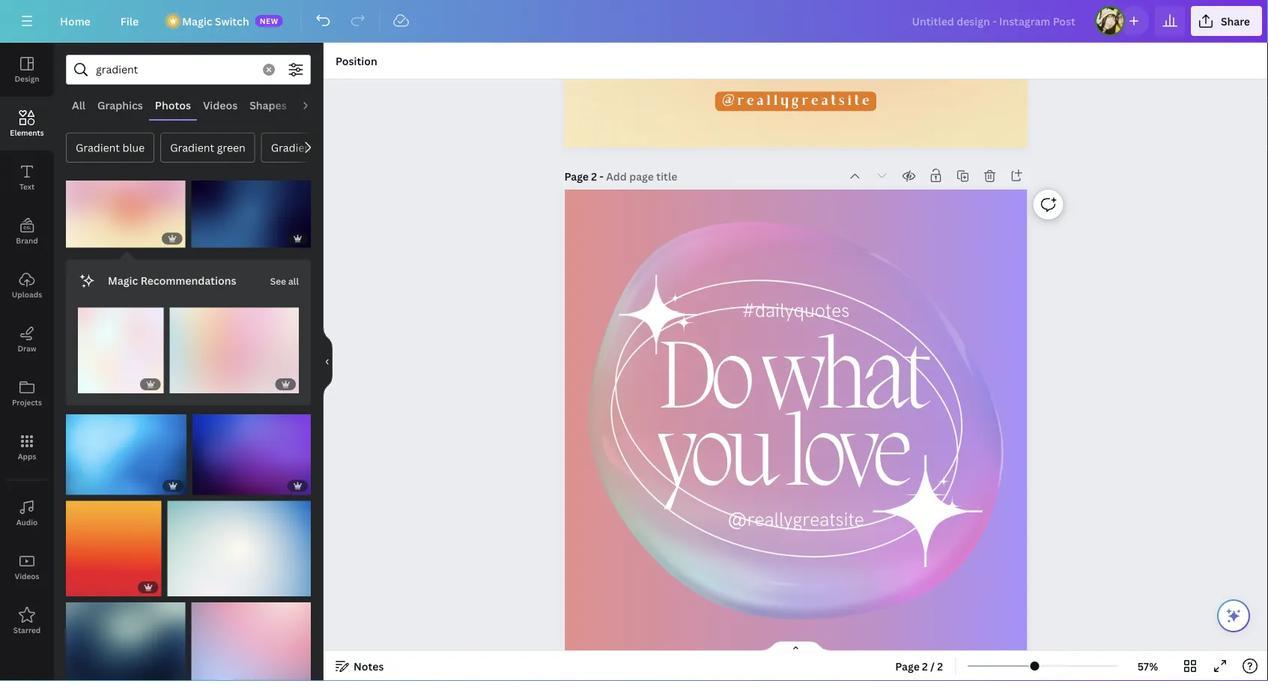 Task type: vqa. For each thing, say whether or not it's contained in the screenshot.
1st the Livestream Facebook Covers templates 'image' from the left
no



Task type: locate. For each thing, give the bounding box(es) containing it.
1 horizontal spatial audio
[[299, 98, 329, 112]]

2 left / at the bottom right of the page
[[923, 659, 929, 673]]

1 horizontal spatial 2
[[923, 659, 929, 673]]

#dailyquotes
[[743, 300, 850, 323]]

gradient green
[[170, 141, 246, 155]]

uploads button
[[0, 259, 54, 313]]

gradient inside button
[[271, 141, 315, 155]]

1 horizontal spatial videos
[[203, 98, 238, 112]]

1 vertical spatial videos button
[[0, 540, 54, 594]]

0 vertical spatial magic
[[182, 14, 212, 28]]

position button
[[330, 49, 384, 73]]

0 horizontal spatial videos
[[15, 571, 39, 581]]

1 vertical spatial audio button
[[0, 486, 54, 540]]

videos button up green
[[197, 91, 244, 119]]

Design title text field
[[900, 6, 1090, 36]]

audio button up gradient red button
[[293, 91, 335, 119]]

3 gradient from the left
[[271, 141, 315, 155]]

1 vertical spatial magic
[[108, 274, 138, 288]]

starred button
[[0, 594, 54, 648]]

videos up green
[[203, 98, 238, 112]]

Page title text field
[[606, 169, 679, 184]]

1 horizontal spatial audio button
[[293, 91, 335, 119]]

audio down apps
[[16, 517, 38, 527]]

57% button
[[1124, 654, 1173, 678]]

magic for magic recommendations
[[108, 274, 138, 288]]

photos
[[155, 98, 191, 112]]

videos button
[[197, 91, 244, 119], [0, 540, 54, 594]]

all button
[[66, 91, 91, 119]]

magic recommendations
[[108, 274, 236, 288]]

hide image
[[323, 326, 333, 398]]

1 vertical spatial audio
[[16, 517, 38, 527]]

1 gradient from the left
[[76, 141, 120, 155]]

gradient inside button
[[170, 141, 214, 155]]

audio button
[[293, 91, 335, 119], [0, 486, 54, 540]]

0 horizontal spatial 2
[[592, 169, 597, 183]]

gradient left red
[[271, 141, 315, 155]]

elements
[[10, 127, 44, 138]]

1 vertical spatial videos
[[15, 571, 39, 581]]

videos
[[203, 98, 238, 112], [15, 571, 39, 581]]

gradient for gradient red
[[271, 141, 315, 155]]

1 horizontal spatial pink gradient background image
[[191, 603, 311, 681]]

page inside page 2 / 2 button
[[896, 659, 920, 673]]

brand button
[[0, 205, 54, 259]]

design button
[[0, 43, 54, 97]]

magic
[[182, 14, 212, 28], [108, 274, 138, 288]]

0 horizontal spatial magic
[[108, 274, 138, 288]]

you
[[658, 405, 773, 514]]

gradient blue
[[76, 141, 145, 155]]

0 horizontal spatial page
[[565, 169, 589, 183]]

recommendations
[[141, 274, 236, 288]]

gradient inside button
[[76, 141, 120, 155]]

1 vertical spatial page
[[896, 659, 920, 673]]

0 vertical spatial page
[[565, 169, 589, 183]]

page left / at the bottom right of the page
[[896, 659, 920, 673]]

starred
[[13, 625, 41, 635]]

see all button
[[269, 266, 301, 296]]

0 vertical spatial pink gradient background image
[[66, 181, 185, 248]]

canva assistant image
[[1225, 607, 1243, 625]]

page
[[565, 169, 589, 183], [896, 659, 920, 673]]

text
[[19, 181, 35, 191]]

uploads
[[12, 289, 42, 299]]

0 vertical spatial audio
[[299, 98, 329, 112]]

group
[[66, 172, 185, 248], [191, 172, 311, 248], [78, 299, 164, 394], [170, 299, 299, 394], [66, 406, 186, 495], [192, 406, 311, 495], [66, 492, 162, 597], [168, 492, 311, 597], [66, 594, 185, 681], [191, 594, 311, 681]]

do
[[658, 329, 749, 437]]

pink gradient background image
[[66, 181, 185, 248], [191, 603, 311, 681]]

page left -
[[565, 169, 589, 183]]

1 horizontal spatial videos button
[[197, 91, 244, 119]]

audio button down apps
[[0, 486, 54, 540]]

audio up gradient red button
[[299, 98, 329, 112]]

videos inside side panel tab list
[[15, 571, 39, 581]]

@reallygreatsite
[[723, 95, 873, 108], [728, 508, 865, 532]]

gradient blue background image
[[191, 181, 311, 248]]

0 vertical spatial videos button
[[197, 91, 244, 119]]

2 left -
[[592, 169, 597, 183]]

a blue color gradient image
[[168, 501, 311, 597]]

1 vertical spatial pink gradient background image
[[191, 603, 311, 681]]

1 horizontal spatial gradient
[[170, 141, 214, 155]]

dark blue gradient background image
[[66, 603, 185, 681]]

magic left switch
[[182, 14, 212, 28]]

2 horizontal spatial gradient
[[271, 141, 315, 155]]

gradient left the blue
[[76, 141, 120, 155]]

2
[[592, 169, 597, 183], [923, 659, 929, 673], [938, 659, 944, 673]]

0 horizontal spatial gradient
[[76, 141, 120, 155]]

1 horizontal spatial magic
[[182, 14, 212, 28]]

blue
[[123, 141, 145, 155]]

gradient blue button
[[66, 133, 155, 163]]

magic for magic switch
[[182, 14, 212, 28]]

design
[[15, 73, 39, 84]]

2 right / at the bottom right of the page
[[938, 659, 944, 673]]

magic left recommendations
[[108, 274, 138, 288]]

home
[[60, 14, 91, 28]]

gradient left green
[[170, 141, 214, 155]]

0 horizontal spatial audio
[[16, 517, 38, 527]]

file
[[120, 14, 139, 28]]

2 gradient from the left
[[170, 141, 214, 155]]

switch
[[215, 14, 249, 28]]

videos button up starred
[[0, 540, 54, 594]]

colorful gradient square image
[[78, 308, 164, 394]]

1 horizontal spatial page
[[896, 659, 920, 673]]

abstract blur image
[[170, 308, 299, 394]]

magic inside 'main' menu bar
[[182, 14, 212, 28]]

share
[[1222, 14, 1251, 28]]

main menu bar
[[0, 0, 1269, 43]]

0 vertical spatial videos
[[203, 98, 238, 112]]

page for page 2 / 2
[[896, 659, 920, 673]]

gradient
[[76, 141, 120, 155], [170, 141, 214, 155], [271, 141, 315, 155]]

videos up starred button
[[15, 571, 39, 581]]

blue gradient background image
[[66, 415, 186, 495]]

0 vertical spatial audio button
[[293, 91, 335, 119]]

audio
[[299, 98, 329, 112], [16, 517, 38, 527]]



Task type: describe. For each thing, give the bounding box(es) containing it.
home link
[[48, 6, 103, 36]]

2 for /
[[923, 659, 929, 673]]

gradient for gradient blue
[[76, 141, 120, 155]]

57%
[[1138, 659, 1159, 673]]

gradient red button
[[261, 133, 345, 163]]

love
[[787, 405, 908, 514]]

show pages image
[[760, 641, 832, 653]]

1 vertical spatial @reallygreatsite
[[728, 508, 865, 532]]

shapes button
[[244, 91, 293, 119]]

page 2 -
[[565, 169, 606, 183]]

0 horizontal spatial pink gradient background image
[[66, 181, 185, 248]]

red orange gradient background image
[[66, 501, 162, 597]]

position
[[336, 54, 378, 68]]

color background image
[[192, 415, 311, 495]]

aesthetic geometric minimalist line image
[[610, 275, 983, 567]]

2 for -
[[592, 169, 597, 183]]

what
[[762, 329, 926, 437]]

projects button
[[0, 366, 54, 420]]

graphics
[[97, 98, 143, 112]]

draw
[[18, 343, 36, 353]]

audio inside side panel tab list
[[16, 517, 38, 527]]

see
[[270, 275, 286, 288]]

text button
[[0, 151, 54, 205]]

new
[[260, 16, 279, 26]]

apps
[[18, 451, 36, 461]]

you love
[[658, 405, 908, 514]]

red
[[318, 141, 335, 155]]

all
[[72, 98, 85, 112]]

notes
[[354, 659, 384, 673]]

0 horizontal spatial videos button
[[0, 540, 54, 594]]

all
[[288, 275, 299, 288]]

apps button
[[0, 420, 54, 474]]

green
[[217, 141, 246, 155]]

/
[[931, 659, 935, 673]]

elements button
[[0, 97, 54, 151]]

-
[[600, 169, 604, 183]]

see all
[[270, 275, 299, 288]]

notes button
[[330, 654, 390, 678]]

share button
[[1192, 6, 1263, 36]]

page for page 2 -
[[565, 169, 589, 183]]

page 2 / 2 button
[[890, 654, 950, 678]]

do what
[[658, 329, 926, 437]]

page 2 / 2
[[896, 659, 944, 673]]

draw button
[[0, 313, 54, 366]]

graphics button
[[91, 91, 149, 119]]

side panel tab list
[[0, 43, 54, 648]]

brand
[[16, 235, 38, 245]]

0 horizontal spatial audio button
[[0, 486, 54, 540]]

gradient green button
[[161, 133, 255, 163]]

gradient for gradient green
[[170, 141, 214, 155]]

gradient red
[[271, 141, 335, 155]]

shapes
[[250, 98, 287, 112]]

0 vertical spatial @reallygreatsite
[[723, 95, 873, 108]]

photos button
[[149, 91, 197, 119]]

projects
[[12, 397, 42, 407]]

magic switch
[[182, 14, 249, 28]]

file button
[[108, 6, 151, 36]]

Search elements search field
[[96, 55, 254, 84]]

2 horizontal spatial 2
[[938, 659, 944, 673]]



